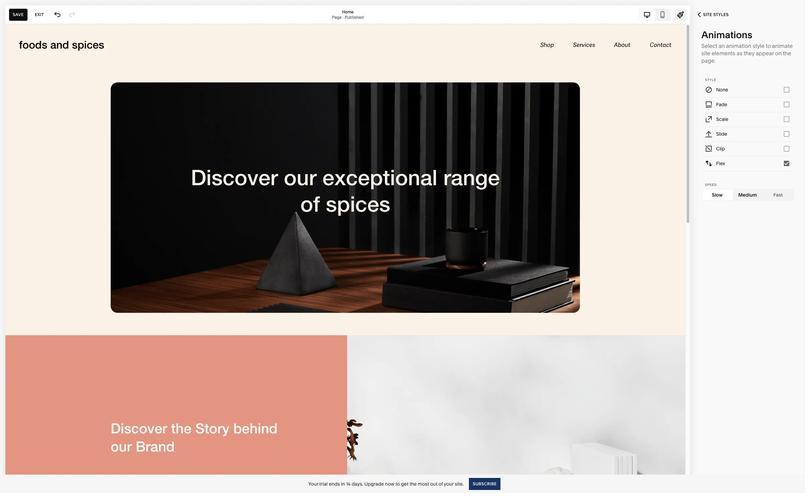Task type: locate. For each thing, give the bounding box(es) containing it.
speed
[[705, 183, 717, 187]]

in
[[341, 482, 345, 488]]

home
[[342, 9, 354, 14]]

tab list
[[639, 9, 670, 20], [702, 190, 793, 200]]

ends
[[329, 482, 340, 488]]

1 horizontal spatial the
[[783, 50, 791, 57]]

published
[[345, 15, 364, 20]]

flex
[[716, 161, 725, 167]]

the right on
[[783, 50, 791, 57]]

your
[[444, 482, 454, 488]]

1 horizontal spatial tab list
[[702, 190, 793, 200]]

upgrade
[[364, 482, 384, 488]]

14
[[346, 482, 351, 488]]

1 vertical spatial to
[[396, 482, 400, 488]]

the inside animations select an animation style to animate site elements as they appear on the page.
[[783, 50, 791, 57]]

home page · published
[[332, 9, 364, 20]]

trial
[[319, 482, 328, 488]]

to
[[766, 42, 771, 49], [396, 482, 400, 488]]

to left get
[[396, 482, 400, 488]]

0 vertical spatial the
[[783, 50, 791, 57]]

fast button
[[763, 190, 793, 200]]

now
[[385, 482, 394, 488]]

to up appear on the right of the page
[[766, 42, 771, 49]]

they
[[744, 50, 755, 57]]

subscribe button
[[469, 479, 500, 491]]

slide
[[716, 131, 727, 137]]

the
[[783, 50, 791, 57], [410, 482, 417, 488]]

0 horizontal spatial the
[[410, 482, 417, 488]]

elements
[[712, 50, 735, 57]]

days.
[[352, 482, 363, 488]]

1 vertical spatial the
[[410, 482, 417, 488]]

site
[[702, 50, 711, 57]]

0 vertical spatial tab list
[[639, 9, 670, 20]]

slide image
[[705, 130, 713, 138]]

none
[[716, 87, 728, 93]]

site styles button
[[690, 7, 736, 22]]

save button
[[9, 9, 27, 21]]

exit
[[35, 12, 44, 17]]

style
[[705, 78, 716, 82]]

slow button
[[702, 190, 733, 200]]

to inside animations select an animation style to animate site elements as they appear on the page.
[[766, 42, 771, 49]]

0 vertical spatial to
[[766, 42, 771, 49]]

appear
[[756, 50, 774, 57]]

the right get
[[410, 482, 417, 488]]

styles
[[713, 12, 729, 17]]

1 horizontal spatial to
[[766, 42, 771, 49]]

page
[[332, 15, 342, 20]]

animation
[[726, 42, 751, 49]]

of
[[439, 482, 443, 488]]

get
[[401, 482, 408, 488]]

1 vertical spatial tab list
[[702, 190, 793, 200]]



Task type: vqa. For each thing, say whether or not it's contained in the screenshot.
always
no



Task type: describe. For each thing, give the bounding box(es) containing it.
site styles
[[703, 12, 729, 17]]

an
[[719, 42, 725, 49]]

scale
[[716, 116, 728, 122]]

fade image
[[705, 101, 713, 108]]

your trial ends in 14 days. upgrade now to get the most out of your site.
[[308, 482, 464, 488]]

tab list containing slow
[[702, 190, 793, 200]]

save
[[13, 12, 24, 17]]

flex image
[[705, 160, 713, 167]]

fade
[[716, 101, 727, 108]]

slow
[[712, 192, 723, 198]]

as
[[737, 50, 743, 57]]

your
[[308, 482, 318, 488]]

select
[[702, 42, 717, 49]]

style
[[753, 42, 765, 49]]

fast
[[774, 192, 783, 198]]

scale image
[[705, 116, 713, 123]]

site
[[703, 12, 712, 17]]

·
[[343, 15, 344, 20]]

subscribe
[[473, 482, 497, 487]]

most
[[418, 482, 429, 488]]

clip image
[[705, 145, 713, 152]]

none image
[[705, 86, 713, 93]]

page.
[[702, 57, 716, 64]]

animate
[[772, 42, 793, 49]]

animations select an animation style to animate site elements as they appear on the page.
[[702, 29, 793, 64]]

animations
[[702, 29, 752, 41]]

clip
[[716, 146, 725, 152]]

out
[[430, 482, 437, 488]]

site.
[[455, 482, 464, 488]]

exit button
[[31, 9, 48, 21]]

medium
[[739, 192, 757, 198]]

medium button
[[733, 190, 763, 200]]

on
[[775, 50, 782, 57]]

0 horizontal spatial to
[[396, 482, 400, 488]]

0 horizontal spatial tab list
[[639, 9, 670, 20]]



